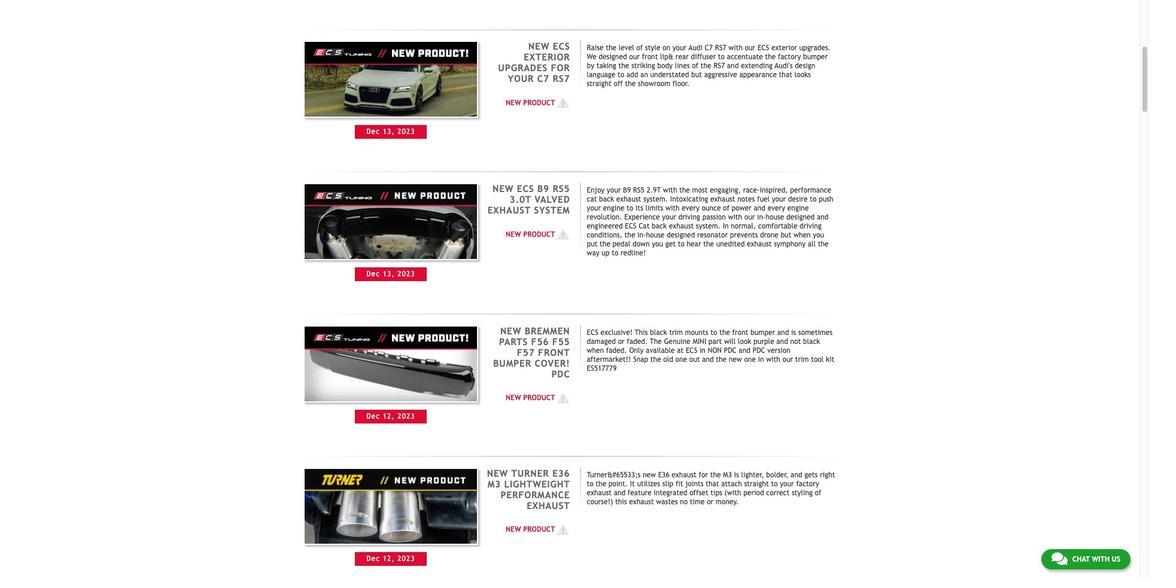 Task type: describe. For each thing, give the bounding box(es) containing it.
your
[[508, 73, 534, 84]]

new for bremmen
[[501, 326, 522, 337]]

to right diffuser
[[718, 53, 725, 61]]

12, for new bremmen parts f56 f55 f57  front bumper cover! pdc
[[383, 412, 395, 421]]

but inside enjoy your b9 rs5 2.9t with the most engaging, race-inspired, performance cat back exhaust system. intoxicating exhaust notes fuel your desire to push your engine to its limits with every ounce of power and every engine revolution. experience your driving passion with our in-house designed and engineered ecs cat back exhaust system. in normal, comfortable driving conditions, the in-house designed resonator prevents drone but when you put the pedal down you get to hear the unedited exhaust symphony all the way up to redline!
[[781, 231, 792, 240]]

understated
[[651, 71, 689, 79]]

this
[[635, 329, 648, 337]]

taking
[[597, 62, 617, 70]]

to down bolder,
[[771, 480, 778, 489]]

new inside new turner e36 m3 lightweight performance exhaust
[[487, 468, 508, 479]]

exhaust up the course!)
[[587, 489, 612, 498]]

with inside ecs exclusive!  this black trim mounts to the front bumper and is sometimes damaged or faded.    the genuine mini part will look purple and not black when faded.   only available at ecs in non pdc and pdc version aftermarket!!  snap the old one out and the new one in with our trim tool kit es517779
[[767, 356, 781, 364]]

the right the for
[[711, 471, 721, 480]]

exhaust for lightweight
[[527, 501, 570, 511]]

joints
[[686, 480, 704, 489]]

straight inside turner&#65533;s new e36 exhaust for the m3 is lighter, bolder, and gets right to the point. it utilizes slip fit joints that attach straight to your factory exhaust and feature integrated offset tips (with period correct styling of course!) this exhaust wastes no time or money.
[[745, 480, 769, 489]]

purple
[[754, 338, 775, 346]]

our inside ecs exclusive!  this black trim mounts to the front bumper and is sometimes damaged or faded.    the genuine mini part will look purple and not black when faded.   only available at ecs in non pdc and pdc version aftermarket!!  snap the old one out and the new one in with our trim tool kit es517779
[[783, 356, 793, 364]]

straight inside raise the level of style on your audi c7 rs7 with our ecs exterior upgrades. we designed our front lip& rear diffuser to accentuate the factory bumper by taking the striking body lines of the rs7 and extending audi's design language to add an understated but aggressive appearance that looks straight off the showroom floor.
[[587, 80, 612, 88]]

4 image for new turner e36 m3 lightweight performance exhaust
[[555, 524, 570, 536]]

with left the 'us' on the right bottom of page
[[1093, 556, 1110, 564]]

gets
[[805, 471, 818, 480]]

correct
[[767, 489, 790, 498]]

get
[[666, 240, 676, 249]]

ecs up the out
[[686, 347, 698, 355]]

is inside turner&#65533;s new e36 exhaust for the m3 is lighter, bolder, and gets right to the point. it utilizes slip fit joints that attach straight to your factory exhaust and feature integrated offset tips (with period correct styling of course!) this exhaust wastes no time or money.
[[734, 471, 739, 480]]

for
[[699, 471, 708, 480]]

exclusive!
[[601, 329, 633, 337]]

raise the level of style on your audi c7 rs7 with our ecs exterior upgrades. we designed our front lip& rear diffuser to accentuate the factory bumper by taking the striking body lines of the rs7 and extending audi's design language to add an understated but aggressive appearance that looks straight off the showroom floor.
[[587, 44, 831, 88]]

dec 13, 2023 for new ecs exterior upgrades for your c7 rs7
[[367, 128, 415, 136]]

performance
[[501, 490, 570, 501]]

chat
[[1073, 556, 1090, 564]]

dec 13, 2023 link for new ecs exterior upgrades for your c7 rs7
[[304, 41, 478, 139]]

1 horizontal spatial house
[[766, 213, 785, 222]]

the up the will
[[720, 329, 731, 337]]

enjoy
[[587, 186, 605, 195]]

the up add
[[619, 62, 630, 70]]

audi's
[[775, 62, 793, 70]]

1 vertical spatial rs7
[[714, 62, 725, 70]]

1 vertical spatial in-
[[638, 231, 646, 240]]

new ecs exterior upgrades for your c7 rs7 image
[[304, 41, 478, 118]]

version
[[768, 347, 791, 355]]

fuel
[[757, 195, 770, 204]]

cat
[[639, 222, 650, 231]]

period
[[744, 489, 764, 498]]

race-
[[743, 186, 760, 195]]

rear
[[676, 53, 689, 61]]

new product for rs7
[[506, 99, 555, 107]]

to down performance
[[810, 195, 817, 204]]

1 every from the left
[[682, 204, 700, 213]]

your inside turner&#65533;s new e36 exhaust for the m3 is lighter, bolder, and gets right to the point. it utilizes slip fit joints that attach straight to your factory exhaust and feature integrated offset tips (with period correct styling of course!) this exhaust wastes no time or money.
[[780, 480, 794, 489]]

es517779
[[587, 365, 617, 373]]

genuine
[[664, 338, 691, 346]]

to up the course!)
[[587, 480, 594, 489]]

put
[[587, 240, 598, 249]]

1 one from the left
[[676, 356, 687, 364]]

striking
[[632, 62, 655, 70]]

1 horizontal spatial in
[[758, 356, 764, 364]]

utilizes
[[637, 480, 661, 489]]

0 vertical spatial driving
[[679, 213, 701, 222]]

valved
[[535, 194, 570, 205]]

on
[[663, 44, 671, 52]]

with down power
[[728, 213, 743, 222]]

revolution.
[[587, 213, 623, 222]]

money.
[[716, 498, 739, 507]]

your down inspired,
[[772, 195, 786, 204]]

0 horizontal spatial trim
[[670, 329, 683, 337]]

exhaust down feature
[[629, 498, 654, 507]]

b9 for your
[[623, 186, 631, 195]]

4 image for new ecs b9 rs5 3.0t valved exhaust system
[[555, 229, 570, 241]]

new inside ecs exclusive!  this black trim mounts to the front bumper and is sometimes damaged or faded.    the genuine mini part will look purple and not black when faded.   only available at ecs in non pdc and pdc version aftermarket!!  snap the old one out and the new one in with our trim tool kit es517779
[[729, 356, 742, 364]]

ecs inside enjoy your b9 rs5 2.9t with the most engaging, race-inspired, performance cat back exhaust system. intoxicating exhaust notes fuel your desire to push your engine to its limits with every ounce of power and every engine revolution. experience your driving passion with our in-house designed and engineered ecs cat back exhaust system. in normal, comfortable driving conditions, the in-house designed resonator prevents drone but when you put the pedal down you get to hear the unedited exhaust symphony all the way up to redline!
[[625, 222, 637, 231]]

course!)
[[587, 498, 613, 507]]

new bremmen parts f56 f55 f57  front bumper cover! pdc image
[[304, 326, 478, 403]]

when inside enjoy your b9 rs5 2.9t with the most engaging, race-inspired, performance cat back exhaust system. intoxicating exhaust notes fuel your desire to push your engine to its limits with every ounce of power and every engine revolution. experience your driving passion with our in-house designed and engineered ecs cat back exhaust system. in normal, comfortable driving conditions, the in-house designed resonator prevents drone but when you put the pedal down you get to hear the unedited exhaust symphony all the way up to redline!
[[794, 231, 811, 240]]

attach
[[722, 480, 742, 489]]

new ecs b9 rs5 3.0t valved exhaust system link
[[488, 183, 570, 216]]

all
[[808, 240, 816, 249]]

new turner e36 m3 lightweight performance exhaust
[[487, 468, 570, 511]]

with right limits on the top right of the page
[[666, 204, 680, 213]]

inspired,
[[760, 186, 788, 195]]

turner
[[512, 468, 549, 479]]

new for new bremmen parts f56 f55 f57  front bumper cover! pdc
[[506, 394, 521, 403]]

new for new ecs b9 rs5 3.0t valved exhaust system
[[506, 230, 521, 239]]

to up off
[[618, 71, 625, 79]]

us
[[1112, 556, 1121, 564]]

bumper
[[494, 358, 532, 369]]

the down turner&#65533;s
[[596, 480, 607, 489]]

will
[[724, 338, 736, 346]]

to right the get
[[678, 240, 685, 249]]

2 engine from the left
[[788, 204, 809, 213]]

exhaust down drone
[[747, 240, 772, 249]]

down
[[633, 240, 650, 249]]

wastes
[[656, 498, 678, 507]]

2023 for new bremmen parts f56 f55 f57  front bumper cover! pdc
[[398, 412, 415, 421]]

with right 2.9t
[[663, 186, 677, 195]]

non
[[708, 347, 722, 355]]

our inside enjoy your b9 rs5 2.9t with the most engaging, race-inspired, performance cat back exhaust system. intoxicating exhaust notes fuel your desire to push your engine to its limits with every ounce of power and every engine revolution. experience your driving passion with our in-house designed and engineered ecs cat back exhaust system. in normal, comfortable driving conditions, the in-house designed resonator prevents drone but when you put the pedal down you get to hear the unedited exhaust symphony all the way up to redline!
[[745, 213, 755, 222]]

fit
[[676, 480, 684, 489]]

that inside turner&#65533;s new e36 exhaust for the m3 is lighter, bolder, and gets right to the point. it utilizes slip fit joints that attach straight to your factory exhaust and feature integrated offset tips (with period correct styling of course!) this exhaust wastes no time or money.
[[706, 480, 719, 489]]

ecs inside new ecs b9 rs5 3.0t valved exhaust system
[[517, 183, 534, 194]]

at
[[677, 347, 684, 355]]

13, for new ecs exterior upgrades for your c7 rs7
[[383, 128, 395, 136]]

rs5 for with
[[633, 186, 645, 195]]

exhaust down the engaging,
[[711, 195, 736, 204]]

bumper inside ecs exclusive!  this black trim mounts to the front bumper and is sometimes damaged or faded.    the genuine mini part will look purple and not black when faded.   only available at ecs in non pdc and pdc version aftermarket!!  snap the old one out and the new one in with our trim tool kit es517779
[[751, 329, 776, 337]]

exhaust for 3.0t
[[488, 205, 531, 216]]

front inside raise the level of style on your audi c7 rs7 with our ecs exterior upgrades. we designed our front lip& rear diffuser to accentuate the factory bumper by taking the striking body lines of the rs7 and extending audi's design language to add an understated but aggressive appearance that looks straight off the showroom floor.
[[642, 53, 658, 61]]

new product for system
[[506, 230, 555, 239]]

mini
[[693, 338, 707, 346]]

our up the accentuate
[[745, 44, 756, 52]]

the
[[650, 338, 662, 346]]

engaging,
[[710, 186, 741, 195]]

front
[[538, 347, 570, 358]]

new for new turner e36 m3 lightweight performance exhaust
[[506, 526, 521, 534]]

4 new product from the top
[[506, 526, 555, 534]]

extending
[[741, 62, 773, 70]]

diffuser
[[691, 53, 716, 61]]

ecs exclusive!  this black trim mounts to the front bumper and is sometimes damaged or faded.    the genuine mini part will look purple and not black when faded.   only available at ecs in non pdc and pdc version aftermarket!!  snap the old one out and the new one in with our trim tool kit es517779
[[587, 329, 835, 373]]

normal,
[[731, 222, 756, 231]]

raise
[[587, 44, 604, 52]]

dec for new ecs b9 rs5 3.0t valved exhaust system
[[367, 270, 380, 278]]

cover!
[[535, 358, 570, 369]]

1 vertical spatial faded.
[[606, 347, 627, 355]]

experience
[[625, 213, 660, 222]]

the down non
[[716, 356, 727, 364]]

part
[[709, 338, 722, 346]]

1 vertical spatial system.
[[696, 222, 721, 231]]

c7 inside raise the level of style on your audi c7 rs7 with our ecs exterior upgrades. we designed our front lip& rear diffuser to accentuate the factory bumper by taking the striking body lines of the rs7 and extending audi's design language to add an understated but aggressive appearance that looks straight off the showroom floor.
[[705, 44, 713, 52]]

product for rs7
[[523, 99, 555, 107]]

ecs up damaged
[[587, 329, 599, 337]]

to right up
[[612, 249, 619, 258]]

1 vertical spatial driving
[[800, 222, 822, 231]]

new turner e36 m3 lightweight performance exhaust image
[[304, 468, 478, 545]]

rs7 inside new ecs exterior upgrades for your c7 rs7
[[553, 73, 570, 84]]

notes
[[738, 195, 755, 204]]

lightweight
[[505, 479, 570, 490]]

time
[[690, 498, 705, 507]]

ecs inside new ecs exterior upgrades for your c7 rs7
[[553, 41, 570, 52]]

dec 12, 2023 for new bremmen parts f56 f55 f57  front bumper cover! pdc
[[367, 412, 415, 421]]

to left its
[[627, 204, 634, 213]]

bumper inside raise the level of style on your audi c7 rs7 with our ecs exterior upgrades. we designed our front lip& rear diffuser to accentuate the factory bumper by taking the striking body lines of the rs7 and extending audi's design language to add an understated but aggressive appearance that looks straight off the showroom floor.
[[804, 53, 828, 61]]

right
[[820, 471, 836, 480]]

the left level
[[606, 44, 617, 52]]

snap
[[633, 356, 649, 364]]

the down resonator
[[704, 240, 714, 249]]

conditions,
[[587, 231, 623, 240]]

lip&
[[660, 53, 674, 61]]

its
[[636, 204, 644, 213]]

hear
[[687, 240, 702, 249]]

pedal
[[613, 240, 631, 249]]

new bremmen parts f56 f55 f57  front bumper cover! pdc link
[[494, 326, 570, 380]]

1 horizontal spatial pdc
[[724, 347, 737, 355]]

language
[[587, 71, 616, 79]]

passion
[[703, 213, 726, 222]]

factory inside raise the level of style on your audi c7 rs7 with our ecs exterior upgrades. we designed our front lip& rear diffuser to accentuate the factory bumper by taking the striking body lines of the rs7 and extending audi's design language to add an understated but aggressive appearance that looks straight off the showroom floor.
[[778, 53, 801, 61]]

b9 for ecs
[[538, 183, 550, 194]]

lighter,
[[742, 471, 764, 480]]

the down diffuser
[[701, 62, 712, 70]]

look
[[738, 338, 752, 346]]

feature
[[628, 489, 652, 498]]

dec 12, 2023 link for new bremmen parts f56 f55 f57  front bumper cover! pdc
[[304, 326, 478, 424]]

e36 for new
[[658, 471, 670, 480]]

of inside enjoy your b9 rs5 2.9t with the most engaging, race-inspired, performance cat back exhaust system. intoxicating exhaust notes fuel your desire to push your engine to its limits with every ounce of power and every engine revolution. experience your driving passion with our in-house designed and engineered ecs cat back exhaust system. in normal, comfortable driving conditions, the in-house designed resonator prevents drone but when you put the pedal down you get to hear the unedited exhaust symphony all the way up to redline!
[[723, 204, 730, 213]]

is inside ecs exclusive!  this black trim mounts to the front bumper and is sometimes damaged or faded.    the genuine mini part will look purple and not black when faded.   only available at ecs in non pdc and pdc version aftermarket!!  snap the old one out and the new one in with our trim tool kit es517779
[[792, 329, 797, 337]]

your right enjoy in the top right of the page
[[607, 186, 621, 195]]

3.0t
[[510, 194, 532, 205]]

the up intoxicating
[[680, 186, 690, 195]]



Task type: vqa. For each thing, say whether or not it's contained in the screenshot.


Task type: locate. For each thing, give the bounding box(es) containing it.
dec 12, 2023 down new bremmen parts f56 f55 f57  front bumper cover! pdc image on the left of the page
[[367, 412, 415, 421]]

4 image
[[555, 229, 570, 241], [555, 393, 570, 405]]

factory down exterior
[[778, 53, 801, 61]]

looks
[[795, 71, 811, 79]]

new
[[729, 356, 742, 364], [643, 471, 656, 480]]

system. up resonator
[[696, 222, 721, 231]]

1 12, from the top
[[383, 412, 395, 421]]

exhaust up its
[[617, 195, 641, 204]]

2 dec from the top
[[367, 270, 380, 278]]

f57
[[517, 347, 535, 358]]

rs5 inside enjoy your b9 rs5 2.9t with the most engaging, race-inspired, performance cat back exhaust system. intoxicating exhaust notes fuel your desire to push your engine to its limits with every ounce of power and every engine revolution. experience your driving passion with our in-house designed and engineered ecs cat back exhaust system. in normal, comfortable driving conditions, the in-house designed resonator prevents drone but when you put the pedal down you get to hear the unedited exhaust symphony all the way up to redline!
[[633, 186, 645, 195]]

0 horizontal spatial back
[[599, 195, 614, 204]]

is up not
[[792, 329, 797, 337]]

b9 left 2.9t
[[623, 186, 631, 195]]

but up symphony
[[781, 231, 792, 240]]

1 horizontal spatial straight
[[745, 480, 769, 489]]

the up pedal
[[625, 231, 636, 240]]

0 horizontal spatial house
[[646, 231, 665, 240]]

this
[[616, 498, 627, 507]]

2 horizontal spatial pdc
[[753, 347, 766, 355]]

engine
[[603, 204, 625, 213], [788, 204, 809, 213]]

but inside raise the level of style on your audi c7 rs7 with our ecs exterior upgrades. we designed our front lip& rear diffuser to accentuate the factory bumper by taking the striking body lines of the rs7 and extending audi's design language to add an understated but aggressive appearance that looks straight off the showroom floor.
[[692, 71, 702, 79]]

0 horizontal spatial m3
[[488, 479, 501, 490]]

1 2023 from the top
[[398, 128, 415, 136]]

ecs left cat
[[625, 222, 637, 231]]

to
[[718, 53, 725, 61], [618, 71, 625, 79], [810, 195, 817, 204], [627, 204, 634, 213], [678, 240, 685, 249], [612, 249, 619, 258], [711, 329, 718, 337], [587, 480, 594, 489], [771, 480, 778, 489]]

pdc down the will
[[724, 347, 737, 355]]

that inside raise the level of style on your audi c7 rs7 with our ecs exterior upgrades. we designed our front lip& rear diffuser to accentuate the factory bumper by taking the striking body lines of the rs7 and extending audi's design language to add an understated but aggressive appearance that looks straight off the showroom floor.
[[779, 71, 793, 79]]

1 vertical spatial dec 12, 2023 link
[[304, 468, 478, 566]]

your
[[673, 44, 687, 52], [607, 186, 621, 195], [772, 195, 786, 204], [587, 204, 601, 213], [662, 213, 677, 222], [780, 480, 794, 489]]

with up the accentuate
[[729, 44, 743, 52]]

0 vertical spatial 12,
[[383, 412, 395, 421]]

appearance
[[740, 71, 777, 79]]

product down system
[[523, 230, 555, 239]]

desire
[[789, 195, 808, 204]]

1 product from the top
[[523, 99, 555, 107]]

front up the 'look'
[[733, 329, 749, 337]]

2023 for new ecs b9 rs5 3.0t valved exhaust system
[[398, 270, 415, 278]]

0 vertical spatial in-
[[757, 213, 766, 222]]

or inside ecs exclusive!  this black trim mounts to the front bumper and is sometimes damaged or faded.    the genuine mini part will look purple and not black when faded.   only available at ecs in non pdc and pdc version aftermarket!!  snap the old one out and the new one in with our trim tool kit es517779
[[618, 338, 625, 346]]

back down enjoy in the top right of the page
[[599, 195, 614, 204]]

0 horizontal spatial engine
[[603, 204, 625, 213]]

2023 down new ecs exterior upgrades for your c7 rs7 image
[[398, 128, 415, 136]]

new ecs b9 rs5 3.0t valved exhaust system image
[[304, 183, 478, 260]]

exhaust up fit
[[672, 471, 697, 480]]

13, for new ecs b9 rs5 3.0t valved exhaust system
[[383, 270, 395, 278]]

back right cat
[[652, 222, 667, 231]]

when inside ecs exclusive!  this black trim mounts to the front bumper and is sometimes damaged or faded.    the genuine mini part will look purple and not black when faded.   only available at ecs in non pdc and pdc version aftermarket!!  snap the old one out and the new one in with our trim tool kit es517779
[[587, 347, 604, 355]]

0 vertical spatial black
[[650, 329, 667, 337]]

with inside raise the level of style on your audi c7 rs7 with our ecs exterior upgrades. we designed our front lip& rear diffuser to accentuate the factory bumper by taking the striking body lines of the rs7 and extending audi's design language to add an understated but aggressive appearance that looks straight off the showroom floor.
[[729, 44, 743, 52]]

0 vertical spatial in
[[700, 347, 706, 355]]

to up the part
[[711, 329, 718, 337]]

0 vertical spatial new
[[493, 183, 514, 194]]

available
[[646, 347, 675, 355]]

0 vertical spatial designed
[[599, 53, 627, 61]]

0 vertical spatial bumper
[[804, 53, 828, 61]]

pdc inside new bremmen parts f56 f55 f57  front bumper cover! pdc
[[552, 369, 570, 380]]

that
[[779, 71, 793, 79], [706, 480, 719, 489]]

0 vertical spatial or
[[618, 338, 625, 346]]

0 vertical spatial 13,
[[383, 128, 395, 136]]

1 vertical spatial c7
[[538, 73, 550, 84]]

new up the utilizes
[[643, 471, 656, 480]]

1 vertical spatial trim
[[796, 356, 809, 364]]

2 new product from the top
[[506, 230, 555, 239]]

system.
[[644, 195, 668, 204], [696, 222, 721, 231]]

new product down bumper at left
[[506, 394, 555, 403]]

m3 left turner
[[488, 479, 501, 490]]

b9 inside new ecs b9 rs5 3.0t valved exhaust system
[[538, 183, 550, 194]]

1 vertical spatial 4 image
[[555, 393, 570, 405]]

new ecs exterior upgrades for your c7 rs7 link
[[498, 41, 570, 84]]

1 vertical spatial designed
[[787, 213, 815, 222]]

2 dec 13, 2023 link from the top
[[304, 183, 478, 281]]

designed inside raise the level of style on your audi c7 rs7 with our ecs exterior upgrades. we designed our front lip& rear diffuser to accentuate the factory bumper by taking the striking body lines of the rs7 and extending audi's design language to add an understated but aggressive appearance that looks straight off the showroom floor.
[[599, 53, 627, 61]]

2 dec 12, 2023 from the top
[[367, 555, 415, 563]]

1 vertical spatial you
[[652, 240, 664, 249]]

product for bumper
[[523, 394, 555, 403]]

2 13, from the top
[[383, 270, 395, 278]]

0 vertical spatial but
[[692, 71, 702, 79]]

redline!
[[621, 249, 646, 258]]

rs5 inside new ecs b9 rs5 3.0t valved exhaust system
[[553, 183, 570, 194]]

13, down new ecs exterior upgrades for your c7 rs7 image
[[383, 128, 395, 136]]

you left the get
[[652, 240, 664, 249]]

new for ecs
[[493, 183, 514, 194]]

kit
[[826, 356, 835, 364]]

but down diffuser
[[692, 71, 702, 79]]

1 horizontal spatial trim
[[796, 356, 809, 364]]

in down purple
[[758, 356, 764, 364]]

dec for new bremmen parts f56 f55 f57  front bumper cover! pdc
[[367, 412, 380, 421]]

ounce
[[702, 204, 721, 213]]

c7 inside new ecs exterior upgrades for your c7 rs7
[[538, 73, 550, 84]]

3 new product from the top
[[506, 394, 555, 403]]

that down audi's
[[779, 71, 793, 79]]

0 vertical spatial faded.
[[627, 338, 648, 346]]

1 horizontal spatial system.
[[696, 222, 721, 231]]

bumper down the upgrades. on the top
[[804, 53, 828, 61]]

0 horizontal spatial is
[[734, 471, 739, 480]]

4 product from the top
[[523, 526, 555, 534]]

1 vertical spatial back
[[652, 222, 667, 231]]

1 horizontal spatial front
[[733, 329, 749, 337]]

dec 12, 2023 link for new turner e36 m3 lightweight performance exhaust
[[304, 468, 478, 566]]

0 vertical spatial new
[[729, 356, 742, 364]]

new product down system
[[506, 230, 555, 239]]

2023 for new ecs exterior upgrades for your c7 rs7
[[398, 128, 415, 136]]

2023 down new turner e36 m3 lightweight performance exhaust image
[[398, 555, 415, 563]]

1 horizontal spatial new
[[729, 356, 742, 364]]

2023 for new turner e36 m3 lightweight performance exhaust
[[398, 555, 415, 563]]

2 dec 13, 2023 from the top
[[367, 270, 415, 278]]

0 vertical spatial 4 image
[[555, 229, 570, 241]]

0 vertical spatial factory
[[778, 53, 801, 61]]

1 horizontal spatial but
[[781, 231, 792, 240]]

3 2023 from the top
[[398, 412, 415, 421]]

m3 up attach
[[723, 471, 732, 480]]

2 4 image from the top
[[555, 393, 570, 405]]

f56
[[531, 337, 549, 347]]

1 horizontal spatial every
[[768, 204, 786, 213]]

most
[[693, 186, 708, 195]]

new for new ecs exterior upgrades for your c7 rs7
[[506, 99, 521, 107]]

2 vertical spatial rs7
[[553, 73, 570, 84]]

or down the exclusive!
[[618, 338, 625, 346]]

1 vertical spatial factory
[[797, 480, 820, 489]]

1 vertical spatial bumper
[[751, 329, 776, 337]]

(with
[[725, 489, 742, 498]]

0 vertical spatial 4 image
[[555, 97, 570, 109]]

faded. up only
[[627, 338, 648, 346]]

2 vertical spatial designed
[[667, 231, 695, 240]]

dec 13, 2023 down new ecs b9 rs5 3.0t valved exhaust system image
[[367, 270, 415, 278]]

1 13, from the top
[[383, 128, 395, 136]]

pdc down front
[[552, 369, 570, 380]]

resonator
[[698, 231, 728, 240]]

the right the all
[[818, 240, 829, 249]]

1 vertical spatial dec 12, 2023
[[367, 555, 415, 563]]

1 horizontal spatial engine
[[788, 204, 809, 213]]

1 4 image from the top
[[555, 229, 570, 241]]

2 12, from the top
[[383, 555, 395, 563]]

1 dec 12, 2023 from the top
[[367, 412, 415, 421]]

performance
[[791, 186, 832, 195]]

1 horizontal spatial m3
[[723, 471, 732, 480]]

you
[[813, 231, 825, 240], [652, 240, 664, 249]]

or
[[618, 338, 625, 346], [707, 498, 714, 507]]

0 horizontal spatial system.
[[644, 195, 668, 204]]

when down damaged
[[587, 347, 604, 355]]

slip
[[663, 480, 674, 489]]

new down the will
[[729, 356, 742, 364]]

new up f57 at the bottom
[[501, 326, 522, 337]]

f55
[[553, 337, 570, 347]]

rs5 left 2.9t
[[633, 186, 645, 195]]

new inside turner&#65533;s new e36 exhaust for the m3 is lighter, bolder, and gets right to the point. it utilizes slip fit joints that attach straight to your factory exhaust and feature integrated offset tips (with period correct styling of course!) this exhaust wastes no time or money.
[[643, 471, 656, 480]]

0 horizontal spatial pdc
[[552, 369, 570, 380]]

1 vertical spatial is
[[734, 471, 739, 480]]

1 vertical spatial that
[[706, 480, 719, 489]]

off
[[614, 80, 623, 88]]

the down available
[[651, 356, 661, 364]]

1 horizontal spatial that
[[779, 71, 793, 79]]

faded.
[[627, 338, 648, 346], [606, 347, 627, 355]]

dec down new bremmen parts f56 f55 f57  front bumper cover! pdc image on the left of the page
[[367, 412, 380, 421]]

ecs inside raise the level of style on your audi c7 rs7 with our ecs exterior upgrades. we designed our front lip& rear diffuser to accentuate the factory bumper by taking the striking body lines of the rs7 and extending audi's design language to add an understated but aggressive appearance that looks straight off the showroom floor.
[[758, 44, 770, 52]]

1 horizontal spatial driving
[[800, 222, 822, 231]]

the
[[606, 44, 617, 52], [765, 53, 776, 61], [619, 62, 630, 70], [701, 62, 712, 70], [625, 80, 636, 88], [680, 186, 690, 195], [625, 231, 636, 240], [600, 240, 611, 249], [704, 240, 714, 249], [818, 240, 829, 249], [720, 329, 731, 337], [651, 356, 661, 364], [716, 356, 727, 364], [711, 471, 721, 480], [596, 480, 607, 489]]

of inside turner&#65533;s new e36 exhaust for the m3 is lighter, bolder, and gets right to the point. it utilizes slip fit joints that attach straight to your factory exhaust and feature integrated offset tips (with period correct styling of course!) this exhaust wastes no time or money.
[[815, 489, 822, 498]]

chat with us link
[[1042, 550, 1131, 570]]

the down add
[[625, 80, 636, 88]]

in-
[[757, 213, 766, 222], [638, 231, 646, 240]]

0 horizontal spatial that
[[706, 480, 719, 489]]

1 horizontal spatial back
[[652, 222, 667, 231]]

1 horizontal spatial one
[[745, 356, 756, 364]]

accentuate
[[727, 53, 763, 61]]

one down the 'look'
[[745, 356, 756, 364]]

trim up genuine
[[670, 329, 683, 337]]

1 engine from the left
[[603, 204, 625, 213]]

push
[[819, 195, 834, 204]]

exhaust inside new ecs b9 rs5 3.0t valved exhaust system
[[488, 205, 531, 216]]

0 horizontal spatial driving
[[679, 213, 701, 222]]

1 vertical spatial straight
[[745, 480, 769, 489]]

4 image down "for"
[[555, 97, 570, 109]]

4 image
[[555, 97, 570, 109], [555, 524, 570, 536]]

dec for new turner e36 m3 lightweight performance exhaust
[[367, 555, 380, 563]]

enjoy your b9 rs5 2.9t with the most engaging, race-inspired, performance cat back exhaust system. intoxicating exhaust notes fuel your desire to push your engine to its limits with every ounce of power and every engine revolution. experience your driving passion with our in-house designed and engineered ecs cat back exhaust system. in normal, comfortable driving conditions, the in-house designed resonator prevents drone but when you put the pedal down you get to hear the unedited exhaust symphony all the way up to redline!
[[587, 186, 834, 258]]

0 vertical spatial straight
[[587, 80, 612, 88]]

2023 down new bremmen parts f56 f55 f57  front bumper cover! pdc image on the left of the page
[[398, 412, 415, 421]]

b9 up system
[[538, 183, 550, 194]]

0 vertical spatial you
[[813, 231, 825, 240]]

3 dec from the top
[[367, 412, 380, 421]]

new inside new ecs b9 rs5 3.0t valved exhaust system
[[493, 183, 514, 194]]

new inside new ecs exterior upgrades for your c7 rs7
[[529, 41, 550, 52]]

1 dec 13, 2023 link from the top
[[304, 41, 478, 139]]

1 vertical spatial new
[[643, 471, 656, 480]]

e36 up slip
[[658, 471, 670, 480]]

dec 12, 2023 for new turner e36 m3 lightweight performance exhaust
[[367, 555, 415, 563]]

mounts
[[685, 329, 709, 337]]

1 vertical spatial front
[[733, 329, 749, 337]]

m3 inside new turner e36 m3 lightweight performance exhaust
[[488, 479, 501, 490]]

13,
[[383, 128, 395, 136], [383, 270, 395, 278]]

front inside ecs exclusive!  this black trim mounts to the front bumper and is sometimes damaged or faded.    the genuine mini part will look purple and not black when faded.   only available at ecs in non pdc and pdc version aftermarket!!  snap the old one out and the new one in with our trim tool kit es517779
[[733, 329, 749, 337]]

1 vertical spatial 12,
[[383, 555, 395, 563]]

2 horizontal spatial designed
[[787, 213, 815, 222]]

0 horizontal spatial new
[[643, 471, 656, 480]]

product for system
[[523, 230, 555, 239]]

exterior
[[772, 44, 798, 52]]

tips
[[711, 489, 723, 498]]

0 horizontal spatial but
[[692, 71, 702, 79]]

12, down new bremmen parts f56 f55 f57  front bumper cover! pdc image on the left of the page
[[383, 412, 395, 421]]

faded. up aftermarket!!
[[606, 347, 627, 355]]

1 vertical spatial dec 13, 2023
[[367, 270, 415, 278]]

to inside ecs exclusive!  this black trim mounts to the front bumper and is sometimes damaged or faded.    the genuine mini part will look purple and not black when faded.   only available at ecs in non pdc and pdc version aftermarket!!  snap the old one out and the new one in with our trim tool kit es517779
[[711, 329, 718, 337]]

factory inside turner&#65533;s new e36 exhaust for the m3 is lighter, bolder, and gets right to the point. it utilizes slip fit joints that attach straight to your factory exhaust and feature integrated offset tips (with period correct styling of course!) this exhaust wastes no time or money.
[[797, 480, 820, 489]]

your down cat
[[587, 204, 601, 213]]

sometimes
[[799, 329, 833, 337]]

new product for bumper
[[506, 394, 555, 403]]

new turner e36 m3 lightweight performance exhaust link
[[487, 468, 570, 511]]

dec
[[367, 128, 380, 136], [367, 270, 380, 278], [367, 412, 380, 421], [367, 555, 380, 563]]

new inside new bremmen parts f56 f55 f57  front bumper cover! pdc
[[501, 326, 522, 337]]

up
[[602, 249, 610, 258]]

1 horizontal spatial black
[[803, 338, 821, 346]]

dec 12, 2023 down new turner e36 m3 lightweight performance exhaust image
[[367, 555, 415, 563]]

drone
[[760, 231, 779, 240]]

new product down performance
[[506, 526, 555, 534]]

0 vertical spatial front
[[642, 53, 658, 61]]

1 horizontal spatial or
[[707, 498, 714, 507]]

product down your
[[523, 99, 555, 107]]

4 image down system
[[555, 229, 570, 241]]

1 dec from the top
[[367, 128, 380, 136]]

1 vertical spatial 4 image
[[555, 524, 570, 536]]

comments image
[[1052, 552, 1068, 566]]

0 vertical spatial trim
[[670, 329, 683, 337]]

an
[[641, 71, 648, 79]]

designed down the 'desire'
[[787, 213, 815, 222]]

0 horizontal spatial one
[[676, 356, 687, 364]]

2 every from the left
[[768, 204, 786, 213]]

1 dec 13, 2023 from the top
[[367, 128, 415, 136]]

0 vertical spatial rs7
[[715, 44, 727, 52]]

0 vertical spatial c7
[[705, 44, 713, 52]]

e36 inside new turner e36 m3 lightweight performance exhaust
[[553, 468, 570, 479]]

new up upgrades
[[529, 41, 550, 52]]

0 vertical spatial dec 12, 2023 link
[[304, 326, 478, 424]]

house up comfortable
[[766, 213, 785, 222]]

b9 inside enjoy your b9 rs5 2.9t with the most engaging, race-inspired, performance cat back exhaust system. intoxicating exhaust notes fuel your desire to push your engine to its limits with every ounce of power and every engine revolution. experience your driving passion with our in-house designed and engineered ecs cat back exhaust system. in normal, comfortable driving conditions, the in-house designed resonator prevents drone but when you put the pedal down you get to hear the unedited exhaust symphony all the way up to redline!
[[623, 186, 631, 195]]

new product down your
[[506, 99, 555, 107]]

4 image for new ecs exterior upgrades for your c7 rs7
[[555, 97, 570, 109]]

dec down new ecs b9 rs5 3.0t valved exhaust system image
[[367, 270, 380, 278]]

dec for new ecs exterior upgrades for your c7 rs7
[[367, 128, 380, 136]]

dec 13, 2023 link
[[304, 41, 478, 139], [304, 183, 478, 281]]

exhaust
[[617, 195, 641, 204], [711, 195, 736, 204], [669, 222, 694, 231], [747, 240, 772, 249], [672, 471, 697, 480], [587, 489, 612, 498], [629, 498, 654, 507]]

m3 inside turner&#65533;s new e36 exhaust for the m3 is lighter, bolder, and gets right to the point. it utilizes slip fit joints that attach straight to your factory exhaust and feature integrated offset tips (with period correct styling of course!) this exhaust wastes no time or money.
[[723, 471, 732, 480]]

in
[[700, 347, 706, 355], [758, 356, 764, 364]]

4 dec from the top
[[367, 555, 380, 563]]

bumper up purple
[[751, 329, 776, 337]]

c7
[[705, 44, 713, 52], [538, 73, 550, 84]]

of right styling
[[815, 489, 822, 498]]

we
[[587, 53, 597, 61]]

new bremmen parts f56 f55 f57  front bumper cover! pdc
[[494, 326, 570, 380]]

or inside turner&#65533;s new e36 exhaust for the m3 is lighter, bolder, and gets right to the point. it utilizes slip fit joints that attach straight to your factory exhaust and feature integrated offset tips (with period correct styling of course!) this exhaust wastes no time or money.
[[707, 498, 714, 507]]

1 horizontal spatial is
[[792, 329, 797, 337]]

1 4 image from the top
[[555, 97, 570, 109]]

style
[[645, 44, 661, 52]]

symphony
[[774, 240, 806, 249]]

your inside raise the level of style on your audi c7 rs7 with our ecs exterior upgrades. we designed our front lip& rear diffuser to accentuate the factory bumper by taking the striking body lines of the rs7 and extending audi's design language to add an understated but aggressive appearance that looks straight off the showroom floor.
[[673, 44, 687, 52]]

2 dec 12, 2023 link from the top
[[304, 468, 478, 566]]

0 vertical spatial when
[[794, 231, 811, 240]]

12,
[[383, 412, 395, 421], [383, 555, 395, 563]]

exhaust inside new turner e36 m3 lightweight performance exhaust
[[527, 501, 570, 511]]

0 horizontal spatial bumper
[[751, 329, 776, 337]]

your down limits on the top right of the page
[[662, 213, 677, 222]]

our down version
[[783, 356, 793, 364]]

e36 inside turner&#65533;s new e36 exhaust for the m3 is lighter, bolder, and gets right to the point. it utilizes slip fit joints that attach straight to your factory exhaust and feature integrated offset tips (with period correct styling of course!) this exhaust wastes no time or money.
[[658, 471, 670, 480]]

designed up taking
[[599, 53, 627, 61]]

0 vertical spatial that
[[779, 71, 793, 79]]

new down 3.0t
[[506, 230, 521, 239]]

0 horizontal spatial straight
[[587, 80, 612, 88]]

1 vertical spatial when
[[587, 347, 604, 355]]

1 vertical spatial black
[[803, 338, 821, 346]]

1 horizontal spatial in-
[[757, 213, 766, 222]]

c7 up diffuser
[[705, 44, 713, 52]]

1 dec 12, 2023 link from the top
[[304, 326, 478, 424]]

our down level
[[629, 53, 640, 61]]

1 vertical spatial new
[[501, 326, 522, 337]]

turner&#65533;s
[[587, 471, 641, 480]]

upgrades.
[[800, 44, 831, 52]]

that up tips
[[706, 480, 719, 489]]

black down the sometimes
[[803, 338, 821, 346]]

parts
[[499, 337, 528, 347]]

the down conditions,
[[600, 240, 611, 249]]

0 vertical spatial exhaust
[[488, 205, 531, 216]]

audi
[[689, 44, 703, 52]]

floor.
[[673, 80, 690, 88]]

0 horizontal spatial designed
[[599, 53, 627, 61]]

1 new product from the top
[[506, 99, 555, 107]]

factory
[[778, 53, 801, 61], [797, 480, 820, 489]]

dec 13, 2023 down new ecs exterior upgrades for your c7 rs7 image
[[367, 128, 415, 136]]

2 product from the top
[[523, 230, 555, 239]]

of
[[637, 44, 643, 52], [692, 62, 699, 70], [723, 204, 730, 213], [815, 489, 822, 498]]

designed
[[599, 53, 627, 61], [787, 213, 815, 222], [667, 231, 695, 240]]

0 vertical spatial dec 12, 2023
[[367, 412, 415, 421]]

ecs up the extending
[[758, 44, 770, 52]]

2 2023 from the top
[[398, 270, 415, 278]]

e36 for turner
[[553, 468, 570, 479]]

designed up the get
[[667, 231, 695, 240]]

lines
[[675, 62, 690, 70]]

integrated
[[654, 489, 688, 498]]

12, for new turner e36 m3 lightweight performance exhaust
[[383, 555, 395, 563]]

0 horizontal spatial every
[[682, 204, 700, 213]]

4 2023 from the top
[[398, 555, 415, 563]]

2 one from the left
[[745, 356, 756, 364]]

0 vertical spatial dec 13, 2023
[[367, 128, 415, 136]]

1 horizontal spatial e36
[[658, 471, 670, 480]]

4 image for new bremmen parts f56 f55 f57  front bumper cover! pdc
[[555, 393, 570, 405]]

exhaust
[[488, 205, 531, 216], [527, 501, 570, 511]]

rs5 for valved
[[553, 183, 570, 194]]

tool
[[811, 356, 824, 364]]

0 horizontal spatial c7
[[538, 73, 550, 84]]

new product
[[506, 99, 555, 107], [506, 230, 555, 239], [506, 394, 555, 403], [506, 526, 555, 534]]

new
[[493, 183, 514, 194], [501, 326, 522, 337]]

turner&#65533;s new e36 exhaust for the m3 is lighter, bolder, and gets right to the point. it utilizes slip fit joints that attach straight to your factory exhaust and feature integrated offset tips (with period correct styling of course!) this exhaust wastes no time or money.
[[587, 471, 836, 507]]

0 horizontal spatial you
[[652, 240, 664, 249]]

0 vertical spatial system.
[[644, 195, 668, 204]]

of down diffuser
[[692, 62, 699, 70]]

power
[[732, 204, 752, 213]]

dec 13, 2023 for new ecs b9 rs5 3.0t valved exhaust system
[[367, 270, 415, 278]]

1 horizontal spatial you
[[813, 231, 825, 240]]

the up audi's
[[765, 53, 776, 61]]

system. up limits on the top right of the page
[[644, 195, 668, 204]]

every down fuel
[[768, 204, 786, 213]]

and inside raise the level of style on your audi c7 rs7 with our ecs exterior upgrades. we designed our front lip& rear diffuser to accentuate the factory bumper by taking the striking body lines of the rs7 and extending audi's design language to add an understated but aggressive appearance that looks straight off the showroom floor.
[[727, 62, 739, 70]]

add
[[627, 71, 639, 79]]

chat with us
[[1073, 556, 1121, 564]]

1 horizontal spatial designed
[[667, 231, 695, 240]]

1 horizontal spatial rs5
[[633, 186, 645, 195]]

trim
[[670, 329, 683, 337], [796, 356, 809, 364]]

of left style
[[637, 44, 643, 52]]

2023 down new ecs b9 rs5 3.0t valved exhaust system image
[[398, 270, 415, 278]]

of right 'ounce'
[[723, 204, 730, 213]]

no
[[680, 498, 688, 507]]

with
[[729, 44, 743, 52], [663, 186, 677, 195], [666, 204, 680, 213], [728, 213, 743, 222], [767, 356, 781, 364], [1093, 556, 1110, 564]]

for
[[551, 63, 570, 73]]

13, down new ecs b9 rs5 3.0t valved exhaust system image
[[383, 270, 395, 278]]

1 vertical spatial or
[[707, 498, 714, 507]]

1 vertical spatial house
[[646, 231, 665, 240]]

0 horizontal spatial front
[[642, 53, 658, 61]]

engineered
[[587, 222, 623, 231]]

2 4 image from the top
[[555, 524, 570, 536]]

0 horizontal spatial in
[[700, 347, 706, 355]]

exhaust up the get
[[669, 222, 694, 231]]

e36 right turner
[[553, 468, 570, 479]]

limits
[[646, 204, 664, 213]]

dec 12, 2023 link
[[304, 326, 478, 424], [304, 468, 478, 566]]

pdc down purple
[[753, 347, 766, 355]]

in- down fuel
[[757, 213, 766, 222]]

straight down language
[[587, 80, 612, 88]]

0 horizontal spatial or
[[618, 338, 625, 346]]

dec 13, 2023 link for new ecs b9 rs5 3.0t valved exhaust system
[[304, 183, 478, 281]]

0 vertical spatial is
[[792, 329, 797, 337]]

back
[[599, 195, 614, 204], [652, 222, 667, 231]]

3 product from the top
[[523, 394, 555, 403]]

comfortable
[[759, 222, 798, 231]]

damaged
[[587, 338, 616, 346]]

2.9t
[[647, 186, 661, 195]]

black up "the"
[[650, 329, 667, 337]]



